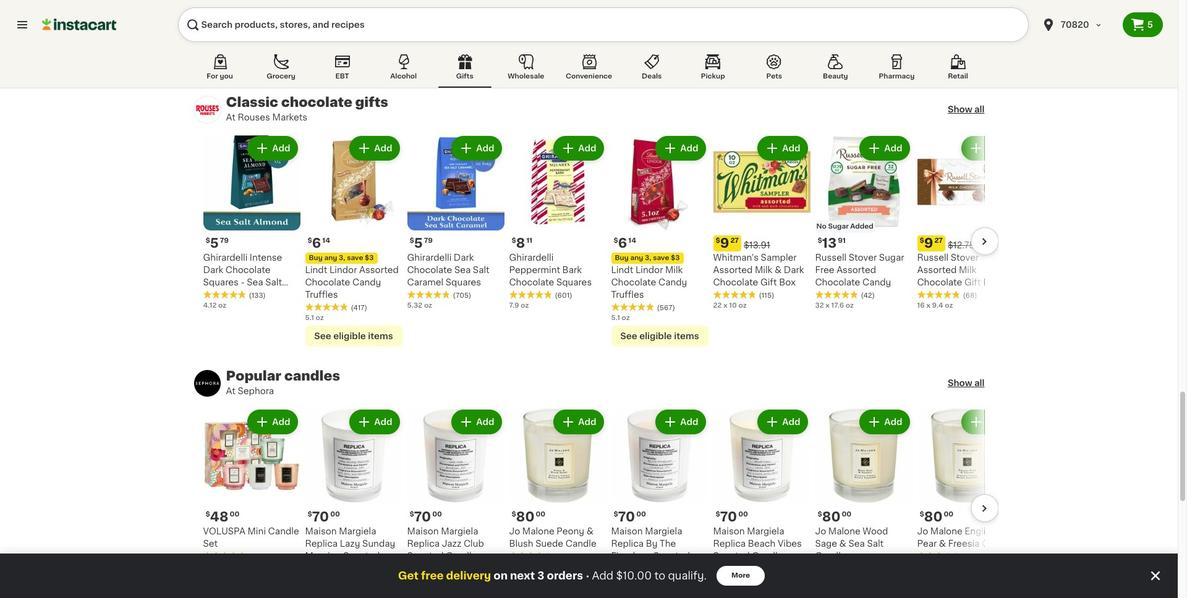 Task type: describe. For each thing, give the bounding box(es) containing it.
in right get
[[441, 579, 447, 586]]

0 vertical spatial l
[[422, 40, 426, 47]]

soiree
[[203, 291, 231, 300]]

any for lindt lindor milk chocolate candy truffles
[[631, 255, 644, 262]]

1.75 l
[[407, 40, 426, 47]]

chocolate inside ghirardelli peppermint bark chocolate squares
[[510, 279, 555, 287]]

$ up fireplace
[[614, 512, 619, 519]]

margiela for by
[[645, 528, 683, 537]]

(42)
[[862, 293, 875, 300]]

items for lindt lindor assorted chocolate candy truffles
[[368, 332, 393, 341]]

qualify.
[[669, 572, 707, 582]]

maison margiela replica by the fireplace scented candle
[[612, 528, 691, 574]]

$ 6 14 for lindt lindor assorted chocolate candy truffles
[[308, 237, 330, 250]]

add inside get free delivery on next 3 orders • add $10.00 to qualify.
[[592, 572, 614, 582]]

jo malone peony & blush suede candle
[[510, 528, 597, 549]]

patrón
[[612, 16, 640, 24]]

g
[[565, 565, 570, 571]]

sampler
[[761, 254, 797, 263]]

salt inside ghirardelli intense dark chocolate squares - sea salt soiree
[[266, 279, 282, 287]]

many down 750 ml on the right of the page
[[828, 52, 848, 59]]

all for 13
[[975, 105, 985, 114]]

margiela for beach
[[748, 528, 785, 537]]

sephora image
[[193, 370, 221, 398]]

patron
[[668, 16, 697, 24]]

lindor for milk
[[636, 266, 664, 275]]

$ inside "element"
[[920, 238, 925, 245]]

espolon blanco tequila 750 ml
[[305, 16, 373, 47]]

in left "pharmacy" button
[[849, 52, 856, 59]]

oz right 9.4
[[946, 303, 954, 310]]

on
[[494, 572, 508, 582]]

milk for whitman's
[[755, 266, 773, 275]]

ebt button
[[316, 52, 369, 88]]

show for 13
[[948, 105, 973, 114]]

add for jo malone english pear & freesia candle
[[987, 418, 1005, 427]]

ghirardelli dark chocolate sea salt caramel squares
[[407, 254, 490, 287]]

chocolate inside russell stover assorted milk chocolate gift box
[[918, 279, 963, 287]]

ghirardelli inside ghirardelli peppermint bark chocolate squares
[[510, 254, 554, 263]]

delivery
[[446, 572, 491, 582]]

mark for maker's mark kentucky straight bourbon whisky 1.75 l
[[546, 16, 567, 24]]

$ 80 00 for jo malone english pear & freesia candle
[[920, 511, 954, 524]]

candy for milk
[[659, 279, 688, 287]]

add button for ghirardelli intense dark chocolate squares - sea salt soiree
[[249, 138, 297, 160]]

80 for jo malone english pear & freesia candle
[[925, 511, 943, 524]]

10
[[730, 303, 737, 310]]

many in stock down casamigos tequila blanco 80 750 ml
[[216, 52, 264, 59]]

box inside whitman's sampler assorted milk & dark chocolate gift box
[[780, 279, 796, 287]]

buy for lindt lindor assorted chocolate candy truffles
[[309, 255, 323, 262]]

scented inside maison margiela replica beach vibes scented candle
[[714, 553, 750, 561]]

add button for maison margiela replica beach vibes scented candle
[[759, 412, 807, 434]]

$ up the maison margiela replica jazz club scented candle
[[410, 512, 414, 519]]

$3 for milk
[[671, 255, 680, 262]]

many up deals at the right top of the page
[[624, 65, 644, 71]]

14 for lindt lindor milk chocolate candy truffles
[[629, 238, 637, 245]]

pharmacy
[[880, 73, 915, 80]]

tequila inside casamigos tequila blanco 80 750 ml
[[254, 16, 285, 24]]

$ 70 00 for maison margiela replica by the fireplace scented candle
[[614, 511, 647, 524]]

in down maison margiela replica beach vibes scented candle
[[747, 579, 754, 586]]

in up deals at the right top of the page
[[645, 65, 652, 71]]

jazz
[[442, 540, 462, 549]]

kentucky for maker's mark kentucky straight bourbon whisky 750 ml
[[714, 28, 755, 37]]

salt inside "jo malone wood sage & sea salt candle"
[[868, 540, 884, 549]]

add for russell stover assorted milk chocolate gift box
[[987, 144, 1005, 153]]

(48)
[[453, 567, 467, 574]]

ml up the "beauty" button in the right of the page
[[831, 40, 839, 47]]

in left to on the right
[[645, 579, 652, 586]]

bourbon for maker's mark kentucky straight bourbon whisky 1.75 l
[[510, 40, 547, 49]]

milk inside 'lindt lindor milk chocolate candy truffles'
[[666, 266, 683, 275]]

gifts
[[355, 96, 388, 109]]

gifts
[[456, 73, 474, 80]]

squares for 8
[[557, 279, 592, 287]]

(133)
[[249, 293, 266, 300]]

pharmacy button
[[871, 52, 924, 88]]

79 for ghirardelli dark chocolate sea salt caramel squares
[[424, 238, 433, 245]]

7.9
[[510, 303, 519, 310]]

gift inside whitman's sampler assorted milk & dark chocolate gift box
[[761, 279, 777, 287]]

replica for jazz
[[407, 540, 440, 549]]

ghirardelli peppermint bark chocolate squares
[[510, 254, 592, 287]]

candle inside jo malone english pear & freesia candle
[[983, 540, 1014, 549]]

blanco inside espolon blanco tequila 750 ml
[[343, 16, 373, 24]]

$ inside $ 8 11
[[512, 238, 517, 245]]

orders
[[547, 572, 584, 582]]

$ 70 00 for maison margiela replica jazz club scented candle
[[410, 511, 442, 524]]

many up you
[[216, 52, 235, 59]]

jo malone wood sage & sea salt candle
[[816, 528, 889, 561]]

free
[[421, 572, 444, 582]]

add button for maison margiela replica by the fireplace scented candle
[[657, 412, 705, 434]]

5.32 oz
[[407, 303, 432, 310]]

maker's mark kentucky straight bourbon whisky 1.75 l
[[510, 16, 587, 59]]

•
[[586, 572, 590, 581]]

beach
[[748, 540, 776, 549]]

(567)
[[657, 305, 676, 312]]

eligible for lindt lindor assorted chocolate candy truffles
[[334, 332, 366, 341]]

show all for 80
[[948, 380, 985, 388]]

$ up caramel
[[410, 238, 414, 245]]

beauty
[[824, 73, 849, 80]]

retail
[[949, 73, 969, 80]]

$ up morning
[[308, 512, 312, 519]]

many right get
[[420, 579, 439, 586]]

oz down 'lindt lindor milk chocolate candy truffles'
[[622, 315, 630, 322]]

assorted inside 'russell stover sugar free assorted chocolate candy'
[[837, 266, 877, 275]]

chocolate inside 'lindt lindor assorted chocolate candy truffles'
[[305, 279, 350, 287]]

ghirardelli for -
[[203, 254, 248, 263]]

4.12 oz
[[203, 303, 227, 310]]

in down casamigos tequila blanco 80 750 ml
[[237, 52, 243, 59]]

salt inside ghirardelli dark chocolate sea salt caramel squares
[[473, 266, 490, 275]]

750 inside 750 ml many in stock
[[918, 40, 931, 47]]

retail button
[[932, 52, 985, 88]]

tequila inside patrón silver patron tequila 100% de agave
[[612, 28, 642, 37]]

rouses
[[238, 113, 270, 122]]

$ up 'lindt lindor milk chocolate candy truffles'
[[614, 238, 619, 245]]

ghirardelli intense dark chocolate squares - sea salt soiree
[[203, 254, 282, 300]]

formulation:
[[563, 574, 606, 581]]

assorted for whitman's sampler assorted milk & dark chocolate gift box
[[714, 266, 753, 275]]

peppermint
[[510, 266, 561, 275]]

many in stock up gifts
[[420, 52, 469, 59]]

maison for maison margiela replica by the fireplace scented candle
[[612, 528, 643, 537]]

see eligible items button for lindt lindor milk chocolate candy truffles
[[612, 326, 709, 347]]

many in stock down (70)
[[624, 579, 673, 586]]

oz/
[[537, 565, 548, 571]]

show all link for 13
[[948, 104, 985, 116]]

intense
[[250, 254, 282, 263]]

00 for lazy
[[330, 512, 340, 519]]

$ up sage
[[818, 512, 823, 519]]

wholesale button
[[500, 52, 553, 88]]

many in stock up beauty
[[828, 52, 877, 59]]

straight for maker's mark kentucky straight bourbon whisky 1.75 l
[[553, 28, 587, 37]]

maison for maison margiela replica beach vibes scented candle
[[714, 528, 745, 537]]

5.1 for lindt lindor milk chocolate candy truffles
[[612, 315, 621, 322]]

lazy
[[340, 540, 360, 549]]

maker's for maker's mark kentucky straight bourbon whisky 750 ml
[[714, 16, 748, 24]]

add button for jo malone peony & blush suede candle
[[555, 412, 603, 434]]

sage
[[816, 540, 838, 549]]

sea inside ghirardelli intense dark chocolate squares - sea salt soiree
[[247, 279, 263, 287]]

whisky for maker's mark kentucky straight bourbon whisky 750 ml
[[753, 40, 785, 49]]

5 for ghirardelli dark chocolate sea salt caramel squares
[[414, 237, 423, 250]]

margiela for lazy
[[339, 528, 376, 537]]

ml inside maker's mark kentucky straight bourbon whisky 750 ml
[[729, 52, 737, 59]]

& inside jo malone peony & blush suede candle
[[587, 528, 594, 537]]

club
[[464, 540, 484, 549]]

candle inside the maison margiela replica jazz club scented candle
[[446, 553, 477, 561]]

shop categories tab list
[[193, 52, 985, 88]]

patrón silver patron tequila 100% de agave
[[612, 16, 697, 49]]

in right alcohol button
[[441, 52, 447, 59]]

chocolate inside ghirardelli dark chocolate sea salt caramel squares
[[407, 266, 452, 275]]

lindt lindor assorted chocolate candy truffles
[[305, 266, 399, 300]]

many down maison margiela replica beach vibes scented candle
[[726, 579, 746, 586]]

save for milk
[[653, 255, 670, 262]]

add button for ghirardelli peppermint bark chocolate squares
[[555, 138, 603, 160]]

many up wholesale
[[522, 65, 541, 71]]

chocolate inside 'lindt lindor milk chocolate candy truffles'
[[612, 279, 657, 287]]

deals
[[642, 73, 662, 80]]

chocolate
[[281, 96, 353, 109]]

9.4
[[933, 303, 944, 310]]

maison margiela replica lazy sunday morning scented candle
[[305, 528, 396, 574]]

many down fireplace
[[624, 579, 644, 586]]

size:7.0 oz/ 200 g concentration: formulation:
[[510, 565, 606, 581]]

candle inside jo malone peony & blush suede candle
[[566, 540, 597, 549]]

13
[[823, 237, 837, 250]]

item carousel region containing casamigos tequila blanco 80
[[179, 0, 1015, 76]]

size:7.0
[[510, 565, 535, 571]]

save for assorted
[[347, 255, 363, 262]]

whitman's
[[714, 254, 759, 263]]

voluspa mini candle set
[[203, 528, 299, 549]]

kentucky for maker's mark kentucky straight bourbon whisky 1.75 l
[[510, 28, 551, 37]]

(601)
[[555, 293, 573, 300]]

27 for $12.75
[[935, 238, 944, 245]]

candles
[[284, 370, 340, 383]]

product group containing 48
[[203, 408, 300, 588]]

in inside 750 ml many in stock
[[951, 52, 958, 59]]

replica for by
[[612, 540, 644, 549]]

see for lindt lindor assorted chocolate candy truffles
[[314, 332, 331, 341]]

many down 1.75 l
[[420, 52, 439, 59]]

$ 6 14 for lindt lindor milk chocolate candy truffles
[[614, 237, 637, 250]]

many in stock up wholesale
[[522, 65, 571, 71]]

many in stock down (48)
[[420, 579, 469, 586]]

0 horizontal spatial sugar
[[829, 224, 849, 230]]

add for ghirardelli intense dark chocolate squares - sea salt soiree
[[272, 144, 290, 153]]

oz right 5.32
[[424, 303, 432, 310]]

add for russell stover sugar free assorted chocolate candy
[[885, 144, 903, 153]]

maker's for maker's mark kentucky straight bourbon whisky 1.75 l
[[510, 16, 543, 24]]

oz right the 7.9
[[521, 303, 529, 310]]

all for 80
[[975, 380, 985, 388]]

beauty button
[[810, 52, 863, 88]]

the
[[660, 540, 676, 549]]

3
[[538, 572, 545, 582]]

fireplace
[[612, 553, 652, 561]]

candle inside maison margiela replica by the fireplace scented candle
[[612, 565, 643, 574]]

jo for jo malone wood sage & sea salt candle
[[816, 528, 827, 537]]

espolon
[[305, 16, 340, 24]]

blanco inside casamigos tequila blanco 80 750 ml
[[203, 28, 233, 37]]

$ up maison margiela replica beach vibes scented candle
[[716, 512, 721, 519]]

5 button
[[1123, 12, 1164, 37]]

$13.91
[[744, 242, 771, 250]]

6 for lindt lindor assorted chocolate candy truffles
[[312, 237, 321, 250]]

sephora
[[238, 388, 274, 396]]

vibes
[[778, 540, 802, 549]]

maison margiela replica beach vibes scented candle
[[714, 528, 802, 561]]

many inside 750 ml many in stock
[[930, 52, 950, 59]]

add button for jo malone wood sage & sea salt candle
[[861, 412, 909, 434]]

maker's mark kentucky straight bourbon whisky 750 ml
[[714, 16, 792, 59]]

jo malone english pear & freesia candle
[[918, 528, 1014, 549]]

next
[[510, 572, 535, 582]]

at inside 'classic chocolate gifts at rouses markets'
[[226, 113, 236, 122]]

oz down 'lindt lindor assorted chocolate candy truffles'
[[316, 315, 324, 322]]

11
[[527, 238, 533, 245]]

$ 70 00 for maison margiela replica lazy sunday morning scented candle
[[308, 511, 340, 524]]

chocolate inside ghirardelli intense dark chocolate squares - sea salt soiree
[[226, 266, 271, 275]]

no sugar added
[[817, 224, 874, 230]]

750 inside maker's mark kentucky straight bourbon whisky 750 ml
[[714, 52, 727, 59]]

$ up ghirardelli intense dark chocolate squares - sea salt soiree
[[206, 238, 210, 245]]

0 horizontal spatial 1.75
[[407, 40, 420, 47]]

& for sage
[[840, 540, 847, 549]]

$ 13 91
[[818, 237, 846, 250]]

product group containing 13
[[816, 134, 913, 311]]

750 up the "beauty" button in the right of the page
[[816, 40, 829, 47]]

add for ghirardelli peppermint bark chocolate squares
[[579, 144, 597, 153]]

oz down soiree
[[218, 303, 227, 310]]

popular candles at sephora
[[226, 370, 340, 396]]

sea inside ghirardelli dark chocolate sea salt caramel squares
[[455, 266, 471, 275]]

scented inside maison margiela replica by the fireplace scented candle
[[654, 553, 691, 561]]

treatment tracker modal dialog
[[0, 554, 1179, 599]]

russell for russell stover sugar free assorted chocolate candy
[[816, 254, 847, 263]]

(33)
[[759, 567, 773, 574]]

oz right the 10
[[739, 303, 747, 310]]

convenience
[[566, 73, 613, 80]]

$ up 'blush'
[[512, 512, 517, 519]]

show all for 13
[[948, 105, 985, 114]]

1 70820 button from the left
[[1034, 7, 1123, 42]]

in up wholesale
[[543, 65, 549, 71]]

casamigos
[[203, 16, 252, 24]]

(68)
[[964, 293, 978, 300]]

stock inside 750 ml many in stock
[[959, 52, 979, 59]]

add for maison margiela replica lazy sunday morning scented candle
[[374, 418, 393, 427]]



Task type: locate. For each thing, give the bounding box(es) containing it.
&
[[775, 266, 782, 275], [587, 528, 594, 537], [840, 540, 847, 549], [940, 540, 947, 549]]

add button for whitman's sampler assorted milk & dark chocolate gift box
[[759, 138, 807, 160]]

750 up pickup
[[714, 52, 727, 59]]

0 vertical spatial at
[[226, 113, 236, 122]]

stover for sugar
[[849, 254, 878, 263]]

2 straight from the left
[[757, 28, 792, 37]]

4 scented from the left
[[714, 553, 750, 561]]

stover for assorted
[[951, 254, 980, 263]]

add for jo malone peony & blush suede candle
[[579, 418, 597, 427]]

candle down peony
[[566, 540, 597, 549]]

bourbon inside the maker's mark kentucky straight bourbon whisky 1.75 l
[[510, 40, 547, 49]]

1 5.1 from the left
[[305, 315, 314, 322]]

kentucky up wholesale button
[[510, 28, 551, 37]]

$9.27 original price: $13.91 element
[[714, 236, 811, 252]]

jo up sage
[[816, 528, 827, 537]]

freesia
[[949, 540, 980, 549]]

assorted inside 'lindt lindor assorted chocolate candy truffles'
[[359, 266, 399, 275]]

dark inside whitman's sampler assorted milk & dark chocolate gift box
[[784, 266, 805, 275]]

assorted inside russell stover assorted milk chocolate gift box
[[918, 266, 957, 275]]

2 $3 from the left
[[671, 255, 680, 262]]

0 horizontal spatial buy any 3, save $3
[[309, 255, 374, 262]]

2 $ 80 00 from the left
[[818, 511, 852, 524]]

assorted up (42)
[[837, 266, 877, 275]]

ghirardelli inside ghirardelli intense dark chocolate squares - sea salt soiree
[[203, 254, 248, 263]]

1 scented from the left
[[344, 553, 380, 561]]

0 vertical spatial item carousel region
[[179, 0, 1015, 76]]

whisky
[[549, 40, 581, 49], [753, 40, 785, 49]]

at right the "sephora" image
[[226, 388, 236, 396]]

2 vertical spatial salt
[[868, 540, 884, 549]]

candle inside voluspa mini candle set
[[268, 528, 299, 537]]

0 horizontal spatial candy
[[353, 279, 381, 287]]

0 horizontal spatial mark
[[546, 16, 567, 24]]

squares inside ghirardelli intense dark chocolate squares - sea salt soiree
[[203, 279, 239, 287]]

0 horizontal spatial x
[[724, 303, 728, 310]]

lindor for assorted
[[330, 266, 357, 275]]

0 horizontal spatial whisky
[[549, 40, 581, 49]]

& inside "jo malone wood sage & sea salt candle"
[[840, 540, 847, 549]]

0 horizontal spatial 27
[[731, 238, 739, 245]]

ml inside espolon blanco tequila 750 ml
[[320, 40, 329, 47]]

ghirardelli inside ghirardelli dark chocolate sea salt caramel squares
[[407, 254, 452, 263]]

1 horizontal spatial eligible
[[640, 332, 672, 341]]

any up 'lindt lindor assorted chocolate candy truffles'
[[324, 255, 337, 262]]

l up alcohol button
[[422, 40, 426, 47]]

2 horizontal spatial 5
[[1148, 20, 1154, 29]]

22 x 10 oz
[[714, 303, 747, 310]]

& right peony
[[587, 528, 594, 537]]

x for whitman's sampler assorted milk & dark chocolate gift box
[[724, 303, 728, 310]]

$ 5 79
[[206, 237, 229, 250], [410, 237, 433, 250]]

5 for ghirardelli intense dark chocolate squares - sea salt soiree
[[210, 237, 219, 250]]

80
[[235, 28, 247, 37], [517, 511, 535, 524], [823, 511, 841, 524], [925, 511, 943, 524]]

margiela for jazz
[[441, 528, 479, 537]]

replica for beach
[[714, 540, 746, 549]]

0 vertical spatial show all link
[[948, 104, 985, 116]]

0 horizontal spatial salt
[[266, 279, 282, 287]]

candy inside 'lindt lindor milk chocolate candy truffles'
[[659, 279, 688, 287]]

$ up whitman's
[[716, 238, 721, 245]]

1.75 inside the maker's mark kentucky straight bourbon whisky 1.75 l
[[510, 52, 522, 59]]

5.1 oz for lindt lindor milk chocolate candy truffles
[[612, 315, 630, 322]]

box inside russell stover assorted milk chocolate gift box
[[984, 279, 1000, 287]]

1 horizontal spatial l
[[524, 52, 528, 59]]

morning
[[305, 553, 341, 561]]

1 horizontal spatial kentucky
[[714, 28, 755, 37]]

show all link
[[948, 104, 985, 116], [948, 378, 985, 390]]

$ left 11
[[512, 238, 517, 245]]

lindt inside 'lindt lindor milk chocolate candy truffles'
[[612, 266, 634, 275]]

0 horizontal spatial see eligible items
[[314, 332, 393, 341]]

oz right 17.6
[[846, 303, 854, 310]]

2 lindt from the left
[[612, 266, 634, 275]]

scented inside the maison margiela replica jazz club scented candle
[[407, 553, 444, 561]]

80 up sage
[[823, 511, 841, 524]]

straight
[[553, 28, 587, 37], [757, 28, 792, 37]]

5.1 oz for lindt lindor assorted chocolate candy truffles
[[305, 315, 324, 322]]

1 horizontal spatial tequila
[[305, 28, 336, 37]]

dark inside ghirardelli dark chocolate sea salt caramel squares
[[454, 254, 474, 263]]

blush
[[510, 540, 534, 549]]

0 horizontal spatial box
[[780, 279, 796, 287]]

ml left pets button at the right of page
[[729, 52, 737, 59]]

item carousel region containing 48
[[179, 408, 1015, 599]]

$
[[206, 238, 210, 245], [308, 238, 312, 245], [410, 238, 414, 245], [512, 238, 517, 245], [614, 238, 619, 245], [716, 238, 721, 245], [818, 238, 823, 245], [920, 238, 925, 245], [206, 512, 210, 519], [308, 512, 312, 519], [410, 512, 414, 519], [512, 512, 517, 519], [614, 512, 619, 519], [716, 512, 721, 519], [818, 512, 823, 519], [920, 512, 925, 519]]

1 horizontal spatial $ 5 79
[[410, 237, 433, 250]]

dark inside ghirardelli intense dark chocolate squares - sea salt soiree
[[203, 266, 223, 275]]

00
[[230, 512, 240, 519], [330, 512, 340, 519], [433, 512, 442, 519], [536, 512, 546, 519], [637, 512, 647, 519], [739, 512, 749, 519], [842, 512, 852, 519], [944, 512, 954, 519]]

2 item carousel region from the top
[[179, 134, 1015, 350]]

3 assorted from the left
[[837, 266, 877, 275]]

alcohol button
[[377, 52, 430, 88]]

bourbon inside maker's mark kentucky straight bourbon whisky 750 ml
[[714, 40, 751, 49]]

item carousel region for popular candles
[[179, 408, 1015, 599]]

(17) down freesia on the right bottom of page
[[964, 555, 976, 561]]

$ 70 00 up lazy
[[308, 511, 340, 524]]

ml down casamigos
[[218, 40, 227, 47]]

1 vertical spatial all
[[975, 380, 985, 388]]

750 inside casamigos tequila blanco 80 750 ml
[[203, 40, 216, 47]]

stover inside russell stover assorted milk chocolate gift box
[[951, 254, 980, 263]]

margiela up the
[[645, 528, 683, 537]]

1 vertical spatial blanco
[[203, 28, 233, 37]]

set
[[203, 540, 218, 549]]

see eligible items down (417)
[[314, 332, 393, 341]]

1 vertical spatial at
[[226, 388, 236, 396]]

00 for pear
[[944, 512, 954, 519]]

27 for $13.91
[[731, 238, 739, 245]]

see for lindt lindor milk chocolate candy truffles
[[621, 332, 638, 341]]

voluspa
[[203, 528, 246, 537]]

2 14 from the left
[[629, 238, 637, 245]]

jo for jo malone english pear & freesia candle
[[918, 528, 929, 537]]

2 assorted from the left
[[714, 266, 753, 275]]

1 horizontal spatial any
[[631, 255, 644, 262]]

save
[[347, 255, 363, 262], [653, 255, 670, 262]]

eligible for lindt lindor milk chocolate candy truffles
[[640, 332, 672, 341]]

item carousel region containing 5
[[179, 134, 1015, 350]]

1 lindt from the left
[[305, 266, 328, 275]]

1 whisky from the left
[[549, 40, 581, 49]]

$ inside the $ 13 91
[[818, 238, 823, 245]]

see down 'lindt lindor milk chocolate candy truffles'
[[621, 332, 638, 341]]

1 6 from the left
[[312, 237, 321, 250]]

5.1 oz
[[305, 315, 324, 322], [612, 315, 630, 322]]

2 horizontal spatial squares
[[557, 279, 592, 287]]

straight inside the maker's mark kentucky straight bourbon whisky 1.75 l
[[553, 28, 587, 37]]

stover inside 'russell stover sugar free assorted chocolate candy'
[[849, 254, 878, 263]]

$ down no
[[818, 238, 823, 245]]

pickup button
[[687, 52, 740, 88]]

1 horizontal spatial lindor
[[636, 266, 664, 275]]

1 $3 from the left
[[365, 255, 374, 262]]

$ 5 79 for ghirardelli intense dark chocolate squares - sea salt soiree
[[206, 237, 229, 250]]

instacart image
[[42, 17, 116, 32]]

1 horizontal spatial $ 9 27
[[920, 237, 944, 250]]

$ 80 00 up 'blush'
[[512, 511, 546, 524]]

maison inside the maison margiela replica jazz club scented candle
[[407, 528, 439, 537]]

see
[[314, 332, 331, 341], [621, 332, 638, 341]]

1 horizontal spatial 3,
[[645, 255, 652, 262]]

l inside the maker's mark kentucky straight bourbon whisky 1.75 l
[[524, 52, 528, 59]]

many up the retail
[[930, 52, 950, 59]]

at left rouses
[[226, 113, 236, 122]]

1 70 from the left
[[312, 511, 329, 524]]

2 27 from the left
[[935, 238, 944, 245]]

70820 button
[[1034, 7, 1123, 42], [1042, 7, 1116, 42]]

chocolate inside whitman's sampler assorted milk & dark chocolate gift box
[[714, 279, 759, 287]]

2 horizontal spatial sea
[[849, 540, 865, 549]]

classic chocolate gifts at rouses markets
[[226, 96, 388, 122]]

silver
[[642, 16, 666, 24]]

2 show all link from the top
[[948, 378, 985, 390]]

english
[[965, 528, 997, 537]]

1 $ 9 27 from the left
[[716, 237, 739, 250]]

9 up whitman's
[[721, 237, 730, 250]]

0 horizontal spatial lindt
[[305, 266, 328, 275]]

3,
[[339, 255, 346, 262], [645, 255, 652, 262]]

mark up wholesale button
[[546, 16, 567, 24]]

1 vertical spatial sea
[[247, 279, 263, 287]]

$ 9 27 inside $9.27 original price: $12.75 "element"
[[920, 237, 944, 250]]

3 $ 80 00 from the left
[[920, 511, 954, 524]]

$ 70 00 for maison margiela replica beach vibes scented candle
[[716, 511, 749, 524]]

bourbon for maker's mark kentucky straight bourbon whisky 750 ml
[[714, 40, 751, 49]]

add button for maison margiela replica jazz club scented candle
[[453, 412, 501, 434]]

assorted for lindt lindor assorted chocolate candy truffles
[[359, 266, 399, 275]]

squares inside ghirardelli peppermint bark chocolate squares
[[557, 279, 592, 287]]

1 all from the top
[[975, 105, 985, 114]]

1 horizontal spatial salt
[[473, 266, 490, 275]]

0 horizontal spatial items
[[368, 332, 393, 341]]

$ 80 00 for jo malone peony & blush suede candle
[[512, 511, 546, 524]]

2 5.1 from the left
[[612, 315, 621, 322]]

79 for ghirardelli intense dark chocolate squares - sea salt soiree
[[220, 238, 229, 245]]

16
[[918, 303, 925, 310]]

1 79 from the left
[[220, 238, 229, 245]]

ml inside 750 ml many in stock
[[933, 40, 941, 47]]

rouses markets image
[[193, 96, 221, 124]]

1 item carousel region from the top
[[179, 0, 1015, 76]]

$ 70 00 up the maison margiela replica jazz club scented candle
[[410, 511, 442, 524]]

0 horizontal spatial lindor
[[330, 266, 357, 275]]

4 70 from the left
[[721, 511, 738, 524]]

see eligible items button
[[305, 326, 402, 347], [612, 326, 709, 347]]

& for milk
[[775, 266, 782, 275]]

Search field
[[178, 7, 1029, 42]]

70 up morning
[[312, 511, 329, 524]]

79
[[220, 238, 229, 245], [424, 238, 433, 245]]

4 assorted from the left
[[918, 266, 957, 275]]

$ 5 79 up ghirardelli intense dark chocolate squares - sea salt soiree
[[206, 237, 229, 250]]

1 horizontal spatial $ 6 14
[[614, 237, 637, 250]]

79 up ghirardelli intense dark chocolate squares - sea salt soiree
[[220, 238, 229, 245]]

add button for russell stover sugar free assorted chocolate candy
[[861, 138, 909, 160]]

lindt lindor milk chocolate candy truffles
[[612, 266, 688, 300]]

get
[[398, 572, 419, 582]]

$ 9 27 inside $9.27 original price: $13.91 element
[[716, 237, 739, 250]]

1 horizontal spatial (17)
[[964, 555, 976, 561]]

3 replica from the left
[[612, 540, 644, 549]]

candle inside maison margiela replica lazy sunday morning scented candle
[[305, 565, 336, 574]]

2 horizontal spatial candy
[[863, 279, 892, 287]]

2 see from the left
[[621, 332, 638, 341]]

2 horizontal spatial salt
[[868, 540, 884, 549]]

1 horizontal spatial see eligible items button
[[612, 326, 709, 347]]

1 $ 70 00 from the left
[[308, 511, 340, 524]]

1 horizontal spatial 79
[[424, 238, 433, 245]]

margiela inside the maison margiela replica jazz club scented candle
[[441, 528, 479, 537]]

replica inside the maison margiela replica jazz club scented candle
[[407, 540, 440, 549]]

lindt inside 'lindt lindor assorted chocolate candy truffles'
[[305, 266, 328, 275]]

add button for jo malone english pear & freesia candle
[[964, 412, 1011, 434]]

00 for beach
[[739, 512, 749, 519]]

3 ghirardelli from the left
[[510, 254, 554, 263]]

1 horizontal spatial 5.1 oz
[[612, 315, 630, 322]]

2 lindor from the left
[[636, 266, 664, 275]]

$10.00
[[617, 572, 652, 582]]

80 for jo malone peony & blush suede candle
[[517, 511, 535, 524]]

bark
[[563, 266, 582, 275]]

2 horizontal spatial ghirardelli
[[510, 254, 554, 263]]

add for maison margiela replica by the fireplace scented candle
[[681, 418, 699, 427]]

6 for lindt lindor milk chocolate candy truffles
[[619, 237, 628, 250]]

candy
[[353, 279, 381, 287], [659, 279, 688, 287], [863, 279, 892, 287]]

scented down lazy
[[344, 553, 380, 561]]

squares inside ghirardelli dark chocolate sea salt caramel squares
[[446, 279, 481, 287]]

show for 80
[[948, 380, 973, 388]]

many in stock down the (33)
[[726, 579, 775, 586]]

2 6 from the left
[[619, 237, 628, 250]]

1 horizontal spatial $ 80 00
[[818, 511, 852, 524]]

1 9 from the left
[[721, 237, 730, 250]]

1 vertical spatial show
[[948, 380, 973, 388]]

save up 'lindt lindor milk chocolate candy truffles'
[[653, 255, 670, 262]]

2 horizontal spatial milk
[[960, 266, 977, 275]]

2 bourbon from the left
[[714, 40, 751, 49]]

0 horizontal spatial ghirardelli
[[203, 254, 248, 263]]

sea right '-'
[[247, 279, 263, 287]]

malone for suede
[[523, 528, 555, 537]]

1 gift from the left
[[761, 279, 777, 287]]

tequila down patrón
[[612, 28, 642, 37]]

1 vertical spatial l
[[524, 52, 528, 59]]

5.1 for lindt lindor assorted chocolate candy truffles
[[305, 315, 314, 322]]

0 horizontal spatial (17)
[[555, 555, 567, 561]]

tequila right casamigos
[[254, 16, 285, 24]]

2 $ 6 14 from the left
[[614, 237, 637, 250]]

0 horizontal spatial 79
[[220, 238, 229, 245]]

1 ghirardelli from the left
[[203, 254, 248, 263]]

maker's inside the maker's mark kentucky straight bourbon whisky 1.75 l
[[510, 16, 543, 24]]

1 horizontal spatial 14
[[629, 238, 637, 245]]

1 see from the left
[[314, 332, 331, 341]]

add button for russell stover assorted milk chocolate gift box
[[964, 138, 1011, 160]]

1 russell from the left
[[816, 254, 847, 263]]

2 squares from the left
[[446, 279, 481, 287]]

milk inside russell stover assorted milk chocolate gift box
[[960, 266, 977, 275]]

2 horizontal spatial x
[[927, 303, 931, 310]]

maker's up wholesale button
[[510, 16, 543, 24]]

pets button
[[748, 52, 801, 88]]

add for whitman's sampler assorted milk & dark chocolate gift box
[[783, 144, 801, 153]]

candle
[[268, 528, 299, 537], [566, 540, 597, 549], [983, 540, 1014, 549], [446, 553, 477, 561], [753, 553, 784, 561], [816, 553, 847, 561], [305, 565, 336, 574], [612, 565, 643, 574]]

$9.27 original price: $12.75 element
[[918, 236, 1015, 252]]

750 inside espolon blanco tequila 750 ml
[[305, 40, 319, 47]]

straight up convenience button
[[553, 28, 587, 37]]

1 malone from the left
[[523, 528, 555, 537]]

$ 70 00 up maison margiela replica beach vibes scented candle
[[716, 511, 749, 524]]

truffles inside 'lindt lindor milk chocolate candy truffles'
[[612, 291, 644, 300]]

items
[[368, 332, 393, 341], [675, 332, 700, 341]]

1 horizontal spatial sea
[[455, 266, 471, 275]]

1 straight from the left
[[553, 28, 587, 37]]

mark inside maker's mark kentucky straight bourbon whisky 750 ml
[[750, 16, 771, 24]]

1 horizontal spatial $3
[[671, 255, 680, 262]]

buy any 3, save $3 up 'lindt lindor assorted chocolate candy truffles'
[[309, 255, 374, 262]]

at
[[226, 113, 236, 122], [226, 388, 236, 396]]

70820
[[1062, 20, 1090, 29]]

candle down fireplace
[[612, 565, 643, 574]]

1 kentucky from the left
[[510, 28, 551, 37]]

0 horizontal spatial l
[[422, 40, 426, 47]]

see eligible items button down (567)
[[612, 326, 709, 347]]

whisky inside the maker's mark kentucky straight bourbon whisky 1.75 l
[[549, 40, 581, 49]]

lindt
[[305, 266, 328, 275], [612, 266, 634, 275]]

item carousel region for classic chocolate gifts
[[179, 134, 1015, 350]]

1.75 up alcohol button
[[407, 40, 420, 47]]

16 x 9.4 oz
[[918, 303, 954, 310]]

margiela inside maison margiela replica beach vibes scented candle
[[748, 528, 785, 537]]

assorted inside whitman's sampler assorted milk & dark chocolate gift box
[[714, 266, 753, 275]]

sunday
[[363, 540, 396, 549]]

whisky up convenience button
[[549, 40, 581, 49]]

5.1 oz down 'lindt lindor assorted chocolate candy truffles'
[[305, 315, 324, 322]]

$ up pear
[[920, 512, 925, 519]]

14 for lindt lindor assorted chocolate candy truffles
[[323, 238, 330, 245]]

48
[[210, 511, 229, 524]]

add for maison margiela replica beach vibes scented candle
[[783, 418, 801, 427]]

00 for set
[[230, 512, 240, 519]]

200
[[550, 565, 564, 571]]

scented up more
[[714, 553, 750, 561]]

milk down sampler
[[755, 266, 773, 275]]

1.75 up wholesale
[[510, 52, 522, 59]]

milk inside whitman's sampler assorted milk & dark chocolate gift box
[[755, 266, 773, 275]]

750 down espolon at top
[[305, 40, 319, 47]]

scented
[[344, 553, 380, 561], [407, 553, 444, 561], [654, 553, 691, 561], [714, 553, 750, 561]]

1 vertical spatial show all
[[948, 380, 985, 388]]

3 milk from the left
[[960, 266, 977, 275]]

(17) for suede
[[555, 555, 567, 561]]

to
[[655, 572, 666, 582]]

2 all from the top
[[975, 380, 985, 388]]

4.12
[[203, 303, 217, 310]]

0 horizontal spatial 5.1 oz
[[305, 315, 324, 322]]

2 box from the left
[[984, 279, 1000, 287]]

0 horizontal spatial sea
[[247, 279, 263, 287]]

80 inside casamigos tequila blanco 80 750 ml
[[235, 28, 247, 37]]

2 3, from the left
[[645, 255, 652, 262]]

stover down added
[[849, 254, 878, 263]]

ebt
[[336, 73, 349, 80]]

1 horizontal spatial dark
[[454, 254, 474, 263]]

add button for ghirardelli dark chocolate sea salt caramel squares
[[453, 138, 501, 160]]

1 vertical spatial 1.75
[[510, 52, 522, 59]]

jo inside jo malone english pear & freesia candle
[[918, 528, 929, 537]]

$ inside '$ 48 00'
[[206, 512, 210, 519]]

1 x from the left
[[724, 303, 728, 310]]

2 70820 button from the left
[[1042, 7, 1116, 42]]

1 eligible from the left
[[334, 332, 366, 341]]

straight inside maker's mark kentucky straight bourbon whisky 750 ml
[[757, 28, 792, 37]]

tequila inside espolon blanco tequila 750 ml
[[305, 28, 336, 37]]

5 00 from the left
[[637, 512, 647, 519]]

see eligible items
[[314, 332, 393, 341], [621, 332, 700, 341]]

3, for assorted
[[339, 255, 346, 262]]

80 up 'blush'
[[517, 511, 535, 524]]

(115)
[[759, 293, 775, 300]]

0 horizontal spatial 6
[[312, 237, 321, 250]]

candle inside "jo malone wood sage & sea salt candle"
[[816, 553, 847, 561]]

product group
[[203, 134, 300, 311], [305, 134, 402, 347], [407, 134, 505, 311], [510, 134, 607, 311], [612, 134, 709, 347], [714, 134, 811, 311], [816, 134, 913, 311], [918, 134, 1015, 311], [203, 408, 300, 588], [305, 408, 402, 599], [407, 408, 505, 590], [510, 408, 607, 598], [612, 408, 709, 590], [714, 408, 811, 590], [816, 408, 913, 599], [918, 408, 1015, 583]]

2 $ 70 00 from the left
[[410, 511, 442, 524]]

$3 for assorted
[[365, 255, 374, 262]]

1 see eligible items button from the left
[[305, 326, 402, 347]]

1 vertical spatial salt
[[266, 279, 282, 287]]

★★★★★
[[203, 291, 247, 300], [203, 291, 247, 300], [407, 291, 451, 300], [407, 291, 451, 300], [510, 291, 553, 300], [510, 291, 553, 300], [714, 291, 757, 300], [714, 291, 757, 300], [816, 291, 859, 300], [816, 291, 859, 300], [918, 291, 961, 300], [918, 291, 961, 300], [305, 303, 349, 312], [305, 303, 349, 312], [612, 303, 655, 312], [612, 303, 655, 312], [203, 553, 247, 561], [203, 553, 247, 561], [510, 553, 553, 561], [510, 553, 553, 561], [918, 553, 961, 561], [918, 553, 961, 561], [407, 565, 451, 574], [407, 565, 451, 574], [612, 565, 655, 574], [612, 565, 655, 574], [714, 565, 757, 574], [714, 565, 757, 574]]

1 $ 80 00 from the left
[[512, 511, 546, 524]]

2 maison from the left
[[407, 528, 439, 537]]

jo inside "jo malone wood sage & sea salt candle"
[[816, 528, 827, 537]]

6 up 'lindt lindor milk chocolate candy truffles'
[[619, 237, 628, 250]]

add
[[272, 144, 290, 153], [374, 144, 393, 153], [477, 144, 495, 153], [579, 144, 597, 153], [681, 144, 699, 153], [783, 144, 801, 153], [885, 144, 903, 153], [987, 144, 1005, 153], [272, 418, 290, 427], [374, 418, 393, 427], [477, 418, 495, 427], [579, 418, 597, 427], [681, 418, 699, 427], [783, 418, 801, 427], [885, 418, 903, 427], [987, 418, 1005, 427], [592, 572, 614, 582]]

4 maison from the left
[[714, 528, 745, 537]]

russell
[[816, 254, 847, 263], [918, 254, 949, 263]]

2 $ 9 27 from the left
[[920, 237, 944, 250]]

save up 'lindt lindor assorted chocolate candy truffles'
[[347, 255, 363, 262]]

1 horizontal spatial items
[[675, 332, 700, 341]]

1 horizontal spatial 9
[[925, 237, 934, 250]]

5 inside 'button'
[[1148, 20, 1154, 29]]

ghirardelli for caramel
[[407, 254, 452, 263]]

0 vertical spatial show
[[948, 105, 973, 114]]

assorted up (417)
[[359, 266, 399, 275]]

0 horizontal spatial 14
[[323, 238, 330, 245]]

more
[[732, 573, 751, 580]]

candy inside 'russell stover sugar free assorted chocolate candy'
[[863, 279, 892, 287]]

4 00 from the left
[[536, 512, 546, 519]]

None search field
[[178, 7, 1029, 42]]

add button for voluspa mini candle set
[[249, 412, 297, 434]]

1 horizontal spatial maker's
[[714, 16, 748, 24]]

russell inside 'russell stover sugar free assorted chocolate candy'
[[816, 254, 847, 263]]

1 horizontal spatial malone
[[829, 528, 861, 537]]

buy any 3, save $3 for assorted
[[309, 255, 374, 262]]

70
[[312, 511, 329, 524], [414, 511, 431, 524], [619, 511, 636, 524], [721, 511, 738, 524]]

add for maison margiela replica jazz club scented candle
[[477, 418, 495, 427]]

1 margiela from the left
[[339, 528, 376, 537]]

assorted for russell stover assorted milk chocolate gift box
[[918, 266, 957, 275]]

0 horizontal spatial blanco
[[203, 28, 233, 37]]

0 horizontal spatial stover
[[849, 254, 878, 263]]

2 at from the top
[[226, 388, 236, 396]]

1 00 from the left
[[230, 512, 240, 519]]

buy for lindt lindor milk chocolate candy truffles
[[615, 255, 629, 262]]

2 vertical spatial sea
[[849, 540, 865, 549]]

milk down $12.75
[[960, 266, 977, 275]]

1 horizontal spatial squares
[[446, 279, 481, 287]]

candy for assorted
[[353, 279, 381, 287]]

1 horizontal spatial blanco
[[343, 16, 373, 24]]

$ 6 14 up 'lindt lindor milk chocolate candy truffles'
[[614, 237, 637, 250]]

0 horizontal spatial tequila
[[254, 16, 285, 24]]

00 up by
[[637, 512, 647, 519]]

bourbon up pickup button
[[714, 40, 751, 49]]

1 horizontal spatial truffles
[[612, 291, 644, 300]]

sugar inside 'russell stover sugar free assorted chocolate candy'
[[880, 254, 905, 263]]

grocery
[[267, 73, 296, 80]]

3 candy from the left
[[863, 279, 892, 287]]

scented down the
[[654, 553, 691, 561]]

in up the retail
[[951, 52, 958, 59]]

2 70 from the left
[[414, 511, 431, 524]]

jo
[[510, 528, 521, 537], [816, 528, 827, 537], [918, 528, 929, 537]]

80 up pear
[[925, 511, 943, 524]]

& right pear
[[940, 540, 947, 549]]

5.1 down 'lindt lindor assorted chocolate candy truffles'
[[305, 315, 314, 322]]

8
[[517, 237, 526, 250]]

(705)
[[453, 293, 472, 300]]

show all link for 80
[[948, 378, 985, 390]]

2 horizontal spatial $ 80 00
[[920, 511, 954, 524]]

00 for by
[[637, 512, 647, 519]]

2 79 from the left
[[424, 238, 433, 245]]

7.9 oz
[[510, 303, 529, 310]]

9 inside $9.27 original price: $12.75 "element"
[[925, 237, 934, 250]]

(417)
[[351, 305, 367, 312]]

russell down $12.75
[[918, 254, 949, 263]]

for
[[207, 73, 218, 80]]

0 horizontal spatial see eligible items button
[[305, 326, 402, 347]]

2 show from the top
[[948, 380, 973, 388]]

chocolate inside 'russell stover sugar free assorted chocolate candy'
[[816, 279, 861, 287]]

mark for maker's mark kentucky straight bourbon whisky 750 ml
[[750, 16, 771, 24]]

1 box from the left
[[780, 279, 796, 287]]

2 show all from the top
[[948, 380, 985, 388]]

0 horizontal spatial 5.1
[[305, 315, 314, 322]]

(17) up 200
[[555, 555, 567, 561]]

0 horizontal spatial $ 5 79
[[206, 237, 229, 250]]

3 x from the left
[[927, 303, 931, 310]]

milk
[[666, 266, 683, 275], [755, 266, 773, 275], [960, 266, 977, 275]]

replica for lazy
[[305, 540, 338, 549]]

2 horizontal spatial malone
[[931, 528, 963, 537]]

1 horizontal spatial stover
[[951, 254, 980, 263]]

sea inside "jo malone wood sage & sea salt candle"
[[849, 540, 865, 549]]

ml inside casamigos tequila blanco 80 750 ml
[[218, 40, 227, 47]]

product group containing 8
[[510, 134, 607, 311]]

buy
[[309, 255, 323, 262], [615, 255, 629, 262]]

no
[[817, 224, 827, 230]]

any for lindt lindor assorted chocolate candy truffles
[[324, 255, 337, 262]]

70 for maison margiela replica lazy sunday morning scented candle
[[312, 511, 329, 524]]

kentucky inside maker's mark kentucky straight bourbon whisky 750 ml
[[714, 28, 755, 37]]

3 margiela from the left
[[645, 528, 683, 537]]

9 inside $9.27 original price: $13.91 element
[[721, 237, 730, 250]]

eligible down (567)
[[640, 332, 672, 341]]

maison margiela replica jazz club scented candle
[[407, 528, 484, 561]]

80 for jo malone wood sage & sea salt candle
[[823, 511, 841, 524]]

0 horizontal spatial buy
[[309, 255, 323, 262]]

4 margiela from the left
[[748, 528, 785, 537]]

1 maker's from the left
[[510, 16, 543, 24]]

margiela up the beach
[[748, 528, 785, 537]]

russell up free
[[816, 254, 847, 263]]

3 squares from the left
[[557, 279, 592, 287]]

$ 9 27 for $12.75
[[920, 237, 944, 250]]

00 up jo malone peony & blush suede candle
[[536, 512, 546, 519]]

maison inside maison margiela replica by the fireplace scented candle
[[612, 528, 643, 537]]

1 horizontal spatial x
[[826, 303, 830, 310]]

whisky inside maker's mark kentucky straight bourbon whisky 750 ml
[[753, 40, 785, 49]]

1 27 from the left
[[731, 238, 739, 245]]

2 horizontal spatial jo
[[918, 528, 929, 537]]

items down 'lindt lindor assorted chocolate candy truffles'
[[368, 332, 393, 341]]

buy up 'lindt lindor assorted chocolate candy truffles'
[[309, 255, 323, 262]]

kentucky inside the maker's mark kentucky straight bourbon whisky 1.75 l
[[510, 28, 551, 37]]

750 ml
[[816, 40, 839, 47]]

(17)
[[555, 555, 567, 561], [964, 555, 976, 561]]

milk up (567)
[[666, 266, 683, 275]]

3 $ 70 00 from the left
[[614, 511, 647, 524]]

margiela inside maison margiela replica by the fireplace scented candle
[[645, 528, 683, 537]]

candle up the (33)
[[753, 553, 784, 561]]

see eligible items button for lindt lindor assorted chocolate candy truffles
[[305, 326, 402, 347]]

at inside popular candles at sephora
[[226, 388, 236, 396]]

for you
[[207, 73, 233, 80]]

candle inside maison margiela replica beach vibes scented candle
[[753, 553, 784, 561]]

1 milk from the left
[[666, 266, 683, 275]]

0 vertical spatial all
[[975, 105, 985, 114]]

maison for maison margiela replica jazz club scented candle
[[407, 528, 439, 537]]

3, up 'lindt lindor milk chocolate candy truffles'
[[645, 255, 652, 262]]

malone inside jo malone english pear & freesia candle
[[931, 528, 963, 537]]

2 vertical spatial item carousel region
[[179, 408, 1015, 599]]

0 vertical spatial show all
[[948, 105, 985, 114]]

$ 70 00 up by
[[614, 511, 647, 524]]

1 candy from the left
[[353, 279, 381, 287]]

1 horizontal spatial 1.75
[[510, 52, 522, 59]]

2 mark from the left
[[750, 16, 771, 24]]

6 00 from the left
[[739, 512, 749, 519]]

750 up for you "button"
[[203, 40, 216, 47]]

750 ml many in stock
[[918, 40, 979, 59]]

candle right mini
[[268, 528, 299, 537]]

1 horizontal spatial sugar
[[880, 254, 905, 263]]

1 $ 5 79 from the left
[[206, 237, 229, 250]]

maker's inside maker's mark kentucky straight bourbon whisky 750 ml
[[714, 16, 748, 24]]

1 assorted from the left
[[359, 266, 399, 275]]

gift inside russell stover assorted milk chocolate gift box
[[965, 279, 982, 287]]

whisky for maker's mark kentucky straight bourbon whisky 1.75 l
[[549, 40, 581, 49]]

1 $ 6 14 from the left
[[308, 237, 330, 250]]

russell inside russell stover assorted milk chocolate gift box
[[918, 254, 949, 263]]

add for jo malone wood sage & sea salt candle
[[885, 418, 903, 427]]

mark inside the maker's mark kentucky straight bourbon whisky 1.75 l
[[546, 16, 567, 24]]

0 horizontal spatial 3,
[[339, 255, 346, 262]]

22
[[714, 303, 722, 310]]

00 up jo malone english pear & freesia candle
[[944, 512, 954, 519]]

2 replica from the left
[[407, 540, 440, 549]]

3 malone from the left
[[931, 528, 963, 537]]

1 stover from the left
[[849, 254, 878, 263]]

replica inside maison margiela replica beach vibes scented candle
[[714, 540, 746, 549]]

x for russell stover assorted milk chocolate gift box
[[927, 303, 931, 310]]

$ left $12.75
[[920, 238, 925, 245]]

margiela inside maison margiela replica lazy sunday morning scented candle
[[339, 528, 376, 537]]

3 70 from the left
[[619, 511, 636, 524]]

many in stock up deals at the right top of the page
[[624, 65, 673, 71]]

1 any from the left
[[324, 255, 337, 262]]

see eligible items for lindt lindor assorted chocolate candy truffles
[[314, 332, 393, 341]]

750
[[203, 40, 216, 47], [305, 40, 319, 47], [816, 40, 829, 47], [918, 40, 931, 47], [714, 52, 727, 59]]

item carousel region
[[179, 0, 1015, 76], [179, 134, 1015, 350], [179, 408, 1015, 599]]

mark
[[546, 16, 567, 24], [750, 16, 771, 24]]

7 00 from the left
[[842, 512, 852, 519]]

replica left the beach
[[714, 540, 746, 549]]

2 margiela from the left
[[441, 528, 479, 537]]

2 buy any 3, save $3 from the left
[[615, 255, 680, 262]]

0 horizontal spatial save
[[347, 255, 363, 262]]

pear
[[918, 540, 938, 549]]

2 eligible from the left
[[640, 332, 672, 341]]

ghirardelli
[[203, 254, 248, 263], [407, 254, 452, 263], [510, 254, 554, 263]]

1 horizontal spatial box
[[984, 279, 1000, 287]]

buy any 3, save $3 for milk
[[615, 255, 680, 262]]

truffles inside 'lindt lindor assorted chocolate candy truffles'
[[305, 291, 338, 300]]

1 vertical spatial show all link
[[948, 378, 985, 390]]

1 horizontal spatial buy any 3, save $3
[[615, 255, 680, 262]]

$ up 'lindt lindor assorted chocolate candy truffles'
[[308, 238, 312, 245]]

box
[[780, 279, 796, 287], [984, 279, 1000, 287]]

1 vertical spatial item carousel region
[[179, 134, 1015, 350]]

2 9 from the left
[[925, 237, 934, 250]]

lindor inside 'lindt lindor assorted chocolate candy truffles'
[[330, 266, 357, 275]]

in
[[237, 52, 243, 59], [441, 52, 447, 59], [849, 52, 856, 59], [951, 52, 958, 59], [543, 65, 549, 71], [645, 65, 652, 71], [441, 579, 447, 586], [645, 579, 652, 586], [747, 579, 754, 586]]

2 gift from the left
[[965, 279, 982, 287]]

squares down bark
[[557, 279, 592, 287]]

whitman's sampler assorted milk & dark chocolate gift box
[[714, 254, 805, 287]]

2 scented from the left
[[407, 553, 444, 561]]

0 horizontal spatial $3
[[365, 255, 374, 262]]

32
[[816, 303, 825, 310]]

truffles for lindt lindor milk chocolate candy truffles
[[612, 291, 644, 300]]

oz
[[218, 303, 227, 310], [424, 303, 432, 310], [521, 303, 529, 310], [739, 303, 747, 310], [846, 303, 854, 310], [946, 303, 954, 310], [316, 315, 324, 322], [622, 315, 630, 322]]

ghirardelli up '-'
[[203, 254, 248, 263]]

whisky up pets button at the right of page
[[753, 40, 785, 49]]

0 vertical spatial sugar
[[829, 224, 849, 230]]

0 horizontal spatial kentucky
[[510, 28, 551, 37]]

2 kentucky from the left
[[714, 28, 755, 37]]

2 russell from the left
[[918, 254, 949, 263]]

margiela up lazy
[[339, 528, 376, 537]]

scented inside maison margiela replica lazy sunday morning scented candle
[[344, 553, 380, 561]]

2 milk from the left
[[755, 266, 773, 275]]

1 horizontal spatial lindt
[[612, 266, 634, 275]]

1 at from the top
[[226, 113, 236, 122]]

3 scented from the left
[[654, 553, 691, 561]]

3 item carousel region from the top
[[179, 408, 1015, 599]]

00 for &
[[536, 512, 546, 519]]

1 horizontal spatial see
[[621, 332, 638, 341]]

milk for russell
[[960, 266, 977, 275]]

1 truffles from the left
[[305, 291, 338, 300]]

1 horizontal spatial candy
[[659, 279, 688, 287]]



Task type: vqa. For each thing, say whether or not it's contained in the screenshot.


